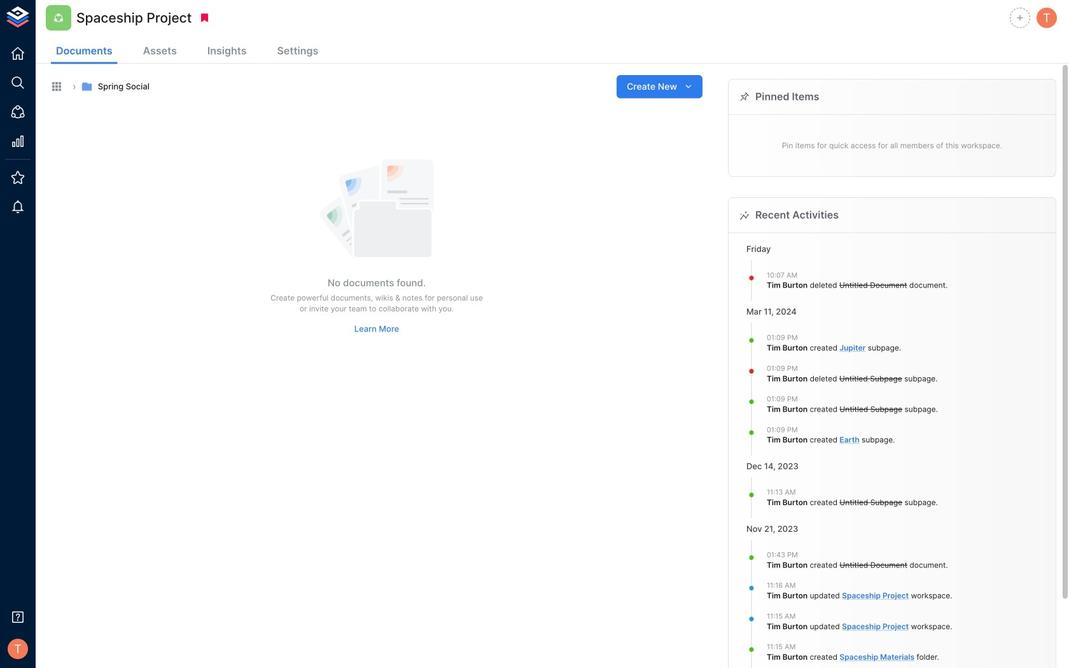 Task type: vqa. For each thing, say whether or not it's contained in the screenshot.
Remove Favorite icon on the top left of the page
no



Task type: describe. For each thing, give the bounding box(es) containing it.
remove bookmark image
[[199, 12, 210, 24]]



